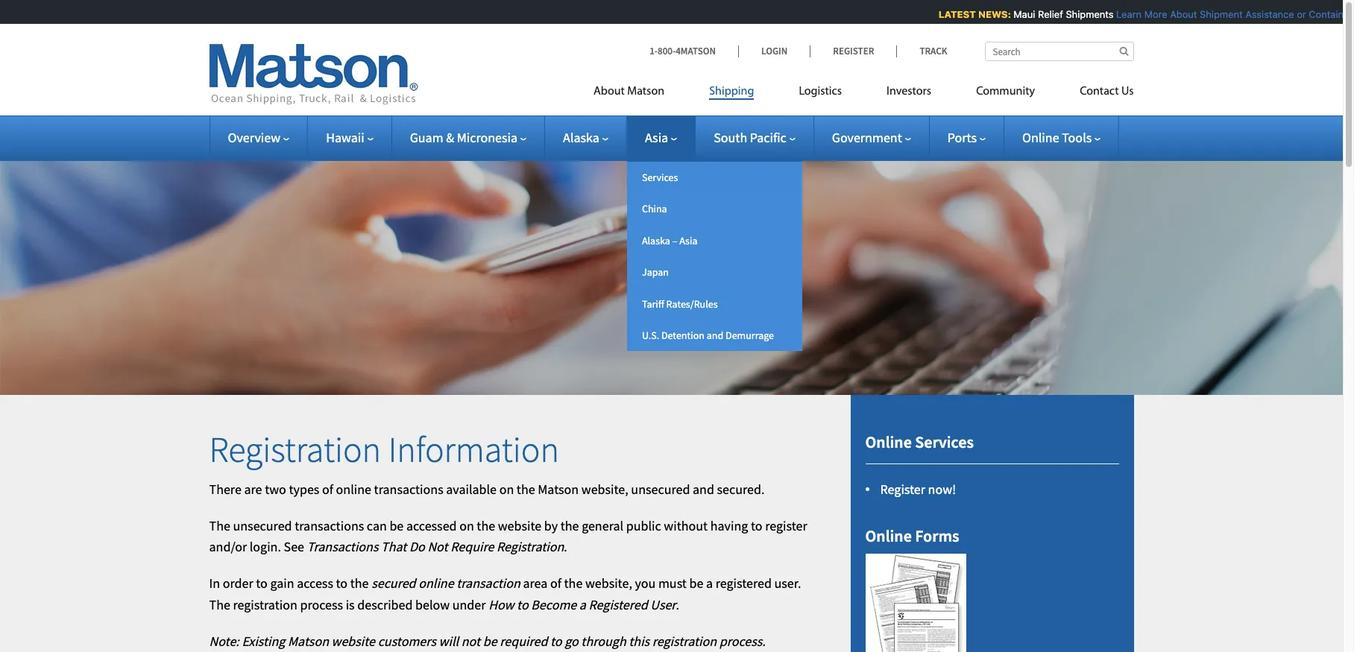 Task type: locate. For each thing, give the bounding box(es) containing it.
1 vertical spatial us
[[853, 459, 865, 473]]

1 horizontal spatial be
[[483, 633, 497, 650]]

services up service at right bottom
[[915, 432, 974, 453]]

the right 'by'
[[561, 517, 579, 534]]

0 horizontal spatial website
[[332, 633, 375, 650]]

china quote request
[[817, 236, 909, 250]]

1 vertical spatial on
[[460, 517, 474, 534]]

services link up request
[[802, 196, 978, 227]]

china up alaska – asia
[[642, 202, 667, 216]]

contact inside top menu 'navigation'
[[1080, 86, 1119, 98]]

–
[[672, 234, 677, 247], [868, 268, 873, 281]]

website,
[[582, 481, 628, 498], [585, 575, 632, 592]]

1 vertical spatial asia
[[680, 234, 698, 247]]

0 horizontal spatial registration
[[209, 427, 381, 472]]

1 vertical spatial the
[[209, 597, 230, 614]]

0 vertical spatial online
[[336, 481, 371, 498]]

will
[[439, 633, 459, 650]]

china down china quote request 'link'
[[875, 268, 900, 281]]

schedule down refrigerated container shipping link at the top of page
[[886, 331, 926, 345]]

1 vertical spatial registration
[[497, 539, 564, 556]]

services up quote
[[817, 205, 853, 218]]

hawaii
[[326, 129, 364, 146]]

services link
[[627, 162, 802, 193], [802, 196, 978, 227]]

contact down the search
[[817, 459, 851, 473]]

online up below
[[419, 575, 454, 592]]

schedule inside china shipping schedule eastbound
[[886, 379, 926, 393]]

0 horizontal spatial register
[[833, 45, 874, 57]]

transactions
[[307, 539, 378, 556]]

alaska link
[[563, 129, 608, 146]]

matson up 'by'
[[538, 481, 579, 498]]

0 horizontal spatial be
[[390, 517, 404, 534]]

1 horizontal spatial registration
[[497, 539, 564, 556]]

china for china shipping schedule westbound
[[817, 331, 842, 345]]

0 vertical spatial matson
[[627, 86, 665, 98]]

china up westbound
[[817, 331, 842, 345]]

0 vertical spatial the
[[209, 517, 230, 534]]

us for contact us
[[1122, 86, 1134, 98]]

china inside china shipping schedule westbound
[[817, 331, 842, 345]]

and left secured.
[[693, 481, 714, 498]]

go
[[565, 633, 579, 650]]

of inside area of the website, you must be a registered user. the registration process is described below under
[[550, 575, 562, 592]]

2 vertical spatial be
[[483, 633, 497, 650]]

user
[[651, 597, 676, 614]]

2 vertical spatial online
[[865, 526, 912, 547]]

0 vertical spatial contact
[[1080, 86, 1119, 98]]

user.
[[774, 575, 801, 592]]

1 vertical spatial transactions
[[295, 517, 364, 534]]

u.s. detention and demurrage link
[[627, 320, 802, 352]]

. up "become"
[[564, 539, 567, 556]]

0 vertical spatial be
[[390, 517, 404, 534]]

asia down about matson link
[[645, 129, 668, 146]]

alaska for alaska – asia
[[642, 234, 670, 247]]

alaska up japan
[[642, 234, 670, 247]]

blue matson logo with ocean, shipping, truck, rail and logistics written beneath it. image
[[209, 44, 418, 105]]

japan
[[642, 266, 669, 279]]

0 vertical spatial alaska
[[563, 129, 600, 146]]

be right not
[[483, 633, 497, 650]]

0 horizontal spatial matson
[[288, 633, 329, 650]]

0 horizontal spatial alaska
[[563, 129, 600, 146]]

0 horizontal spatial services
[[642, 171, 678, 184]]

online
[[336, 481, 371, 498], [419, 575, 454, 592]]

1 horizontal spatial registration
[[652, 633, 717, 650]]

on up require
[[460, 517, 474, 534]]

0 vertical spatial us
[[1122, 86, 1134, 98]]

transactions up transactions
[[295, 517, 364, 534]]

1 horizontal spatial a
[[706, 575, 713, 592]]

to right having
[[751, 517, 763, 534]]

us for contact us china service
[[853, 459, 865, 473]]

a inside area of the website, you must be a registered user. the registration process is described below under
[[706, 575, 713, 592]]

eastbound
[[817, 396, 864, 410]]

1 horizontal spatial contact
[[1080, 86, 1119, 98]]

1 horizontal spatial of
[[550, 575, 562, 592]]

0 horizontal spatial of
[[322, 481, 333, 498]]

1 vertical spatial matson
[[538, 481, 579, 498]]

Search search field
[[985, 42, 1134, 61]]

us down vessel
[[853, 459, 865, 473]]

website inside the unsecured transactions can be accessed on the website by the general public without having to register and/or login. see
[[498, 517, 542, 534]]

the down in
[[209, 597, 230, 614]]

services for asia
[[642, 171, 678, 184]]

section
[[832, 395, 1153, 653]]

equipment
[[817, 268, 866, 281]]

2 the from the top
[[209, 597, 230, 614]]

us down search image
[[1122, 86, 1134, 98]]

about up "alaska" link
[[594, 86, 625, 98]]

services down asia link
[[642, 171, 678, 184]]

register up top menu 'navigation'
[[833, 45, 874, 57]]

0 vertical spatial registration
[[233, 597, 297, 614]]

1 vertical spatial and
[[693, 481, 714, 498]]

china inside "link"
[[642, 202, 667, 216]]

1 vertical spatial unsecured
[[233, 517, 292, 534]]

1 vertical spatial contact
[[817, 459, 851, 473]]

schedule inside china shipping schedule westbound
[[886, 331, 926, 345]]

under
[[452, 597, 486, 614]]

contact for contact us
[[1080, 86, 1119, 98]]

area
[[523, 575, 548, 592]]

hawaii link
[[326, 129, 373, 146]]

china inside 'link'
[[817, 236, 842, 250]]

. for transactions that do not require registration .
[[564, 539, 567, 556]]

about matson
[[594, 86, 665, 98]]

top menu navigation
[[594, 78, 1134, 109]]

1 horizontal spatial services
[[817, 205, 853, 218]]

detention
[[661, 329, 705, 342]]

l
[[1350, 8, 1354, 20]]

unsecured up 'login.'
[[233, 517, 292, 534]]

0 vertical spatial transactions
[[374, 481, 444, 498]]

registration down user
[[652, 633, 717, 650]]

– for asia
[[672, 234, 677, 247]]

None search field
[[985, 42, 1134, 61]]

0 horizontal spatial on
[[460, 517, 474, 534]]

– right equipment
[[868, 268, 873, 281]]

1 horizontal spatial –
[[868, 268, 873, 281]]

registration inside area of the website, you must be a registered user. the registration process is described below under
[[233, 597, 297, 614]]

to up the is
[[336, 575, 348, 592]]

matson down 1-
[[627, 86, 665, 98]]

a left registered
[[706, 575, 713, 592]]

1 vertical spatial alaska
[[642, 234, 670, 247]]

china left service at right bottom
[[867, 459, 892, 473]]

registration
[[233, 597, 297, 614], [652, 633, 717, 650]]

matson down the process
[[288, 633, 329, 650]]

1 vertical spatial .
[[676, 597, 679, 614]]

1 horizontal spatial .
[[676, 597, 679, 614]]

the
[[209, 517, 230, 534], [209, 597, 230, 614]]

0 vertical spatial asia
[[645, 129, 668, 146]]

tariff rates/rules
[[642, 297, 718, 311]]

. for how to become a registered user .
[[676, 597, 679, 614]]

schedule down china shipping schedule westbound link
[[886, 379, 926, 393]]

be
[[390, 517, 404, 534], [689, 575, 704, 592], [483, 633, 497, 650]]

on right available
[[499, 481, 514, 498]]

registration down 'by'
[[497, 539, 564, 556]]

alaska for alaska
[[563, 129, 600, 146]]

1 vertical spatial services
[[817, 205, 853, 218]]

0 vertical spatial register
[[833, 45, 874, 57]]

of right types
[[322, 481, 333, 498]]

relief
[[1032, 8, 1058, 20]]

1 vertical spatial a
[[579, 597, 586, 614]]

how to become a registered user .
[[489, 597, 679, 614]]

0 horizontal spatial unsecured
[[233, 517, 292, 534]]

shipping up westbound
[[845, 331, 884, 345]]

and/or
[[209, 539, 247, 556]]

the up the and/or
[[209, 517, 230, 534]]

1 vertical spatial online
[[865, 432, 912, 453]]

asia down the china "link"
[[680, 234, 698, 247]]

can
[[367, 517, 387, 534]]

section containing online services
[[832, 395, 1153, 653]]

1 vertical spatial –
[[868, 268, 873, 281]]

1 horizontal spatial website
[[498, 517, 542, 534]]

website left 'by'
[[498, 517, 542, 534]]

1 vertical spatial register
[[880, 481, 925, 498]]

be right must
[[689, 575, 704, 592]]

0 horizontal spatial transactions
[[295, 517, 364, 534]]

track link
[[897, 45, 947, 57]]

website, up the general
[[582, 481, 628, 498]]

0 vertical spatial schedule
[[886, 331, 926, 345]]

become
[[531, 597, 577, 614]]

transactions
[[374, 481, 444, 498], [295, 517, 364, 534]]

china inside china shipping schedule eastbound
[[817, 379, 842, 393]]

1 schedule from the top
[[886, 331, 926, 345]]

website, up registered
[[585, 575, 632, 592]]

the up the is
[[350, 575, 369, 592]]

register down service at right bottom
[[880, 481, 925, 498]]

is
[[346, 597, 355, 614]]

2 horizontal spatial services
[[915, 432, 974, 453]]

or
[[1291, 8, 1301, 20]]

website down the is
[[332, 633, 375, 650]]

shipping up the eastbound
[[845, 379, 884, 393]]

services link down south
[[627, 162, 802, 193]]

1 the from the top
[[209, 517, 230, 534]]

1 vertical spatial about
[[594, 86, 625, 98]]

order
[[223, 575, 253, 592]]

and down tariff rates/rules link
[[707, 329, 724, 342]]

the up how to become a registered user .
[[564, 575, 583, 592]]

0 vertical spatial a
[[706, 575, 713, 592]]

china left quote
[[817, 236, 842, 250]]

service
[[894, 459, 926, 473]]

types
[[289, 481, 319, 498]]

0 vertical spatial on
[[499, 481, 514, 498]]

1 vertical spatial schedule
[[886, 379, 926, 393]]

about
[[1164, 8, 1192, 20], [594, 86, 625, 98]]

1 horizontal spatial us
[[1122, 86, 1134, 98]]

0 vertical spatial unsecured
[[631, 481, 690, 498]]

1 horizontal spatial unsecured
[[631, 481, 690, 498]]

there are two types of online transactions available on the matson website, unsecured and secured.
[[209, 481, 765, 498]]

1 vertical spatial of
[[550, 575, 562, 592]]

0 vertical spatial container
[[1303, 8, 1347, 20]]

community link
[[954, 78, 1058, 109]]

us
[[1122, 86, 1134, 98], [853, 459, 865, 473]]

to inside the unsecured transactions can be accessed on the website by the general public without having to register and/or login. see
[[751, 517, 763, 534]]

schedule for china shipping schedule westbound
[[886, 331, 926, 345]]

0 vertical spatial website
[[498, 517, 542, 534]]

registration up types
[[209, 427, 381, 472]]

latest
[[933, 8, 970, 20]]

schedules
[[878, 428, 923, 441]]

0 vertical spatial about
[[1164, 8, 1192, 20]]

a right "become"
[[579, 597, 586, 614]]

0 vertical spatial services
[[642, 171, 678, 184]]

register inside "section"
[[880, 481, 925, 498]]

0 horizontal spatial about
[[594, 86, 625, 98]]

register
[[833, 45, 874, 57], [880, 481, 925, 498]]

0 vertical spatial online
[[1022, 129, 1059, 146]]

0 vertical spatial registration
[[209, 427, 381, 472]]

registration down gain
[[233, 597, 297, 614]]

1 vertical spatial be
[[689, 575, 704, 592]]

1 vertical spatial website,
[[585, 575, 632, 592]]

shipping inside china shipping schedule eastbound
[[845, 379, 884, 393]]

a
[[706, 575, 713, 592], [579, 597, 586, 614]]

us inside contact us link
[[1122, 86, 1134, 98]]

services
[[642, 171, 678, 184], [817, 205, 853, 218], [915, 432, 974, 453]]

register link
[[810, 45, 897, 57]]

0 horizontal spatial us
[[853, 459, 865, 473]]

of right area
[[550, 575, 562, 592]]

be inside the unsecured transactions can be accessed on the website by the general public without having to register and/or login. see
[[390, 517, 404, 534]]

asia
[[645, 129, 668, 146], [680, 234, 698, 247]]

transactions up accessed
[[374, 481, 444, 498]]

guam & micronesia
[[410, 129, 518, 146]]

&
[[446, 129, 454, 146]]

0 vertical spatial –
[[672, 234, 677, 247]]

2 horizontal spatial be
[[689, 575, 704, 592]]

assistance
[[1240, 8, 1289, 20]]

us inside contact us china service link
[[853, 459, 865, 473]]

1 horizontal spatial register
[[880, 481, 925, 498]]

1 horizontal spatial about
[[1164, 8, 1192, 20]]

1 vertical spatial services link
[[802, 196, 978, 227]]

login
[[761, 45, 788, 57]]

about right more
[[1164, 8, 1192, 20]]

shipping up south
[[709, 86, 754, 98]]

0 horizontal spatial registration
[[233, 597, 297, 614]]

0 horizontal spatial .
[[564, 539, 567, 556]]

contact us china service link
[[802, 450, 978, 482]]

government
[[832, 129, 902, 146]]

1 horizontal spatial on
[[499, 481, 514, 498]]

online for online services
[[865, 432, 912, 453]]

general
[[582, 517, 624, 534]]

about inside about matson link
[[594, 86, 625, 98]]

0 horizontal spatial –
[[672, 234, 677, 247]]

1 vertical spatial container
[[873, 299, 916, 313]]

the up the unsecured transactions can be accessed on the website by the general public without having to register and/or login. see at the bottom of the page
[[517, 481, 535, 498]]

unsecured up public
[[631, 481, 690, 498]]

2 horizontal spatial matson
[[627, 86, 665, 98]]

registration
[[209, 427, 381, 472], [497, 539, 564, 556]]

0 vertical spatial services link
[[627, 162, 802, 193]]

container down equipment – china link in the right top of the page
[[873, 299, 916, 313]]

services for china
[[817, 205, 853, 218]]

be right can
[[390, 517, 404, 534]]

china up the eastbound
[[817, 379, 842, 393]]

container left the l
[[1303, 8, 1347, 20]]

– down the china "link"
[[672, 234, 677, 247]]

1 horizontal spatial alaska
[[642, 234, 670, 247]]

contact up tools
[[1080, 86, 1119, 98]]

login link
[[738, 45, 810, 57]]

u.s.
[[642, 329, 659, 342]]

register
[[765, 517, 807, 534]]

online up can
[[336, 481, 371, 498]]

online tools link
[[1022, 129, 1101, 146]]

this
[[629, 633, 650, 650]]

0 horizontal spatial contact
[[817, 459, 851, 473]]

about matson link
[[594, 78, 687, 109]]

the inside area of the website, you must be a registered user. the registration process is described below under
[[564, 575, 583, 592]]

alaska down 'about matson'
[[563, 129, 600, 146]]

2 schedule from the top
[[886, 379, 926, 393]]

1 horizontal spatial online
[[419, 575, 454, 592]]

contact
[[1080, 86, 1119, 98], [817, 459, 851, 473]]

. down must
[[676, 597, 679, 614]]

of
[[322, 481, 333, 498], [550, 575, 562, 592]]



Task type: describe. For each thing, give the bounding box(es) containing it.
required
[[500, 633, 548, 650]]

forms
[[915, 526, 959, 547]]

alaska – asia
[[642, 234, 698, 247]]

1 horizontal spatial transactions
[[374, 481, 444, 498]]

1 horizontal spatial matson
[[538, 481, 579, 498]]

logistics
[[799, 86, 842, 98]]

transaction
[[457, 575, 520, 592]]

services link for asia
[[627, 162, 802, 193]]

investors
[[887, 86, 932, 98]]

refrigerated container shipping
[[817, 299, 957, 313]]

must
[[658, 575, 687, 592]]

not
[[461, 633, 480, 650]]

shipments
[[1060, 8, 1108, 20]]

south pacific link
[[714, 129, 796, 146]]

0 horizontal spatial a
[[579, 597, 586, 614]]

shipping down equipment – china link in the right top of the page
[[918, 299, 957, 313]]

0 vertical spatial and
[[707, 329, 724, 342]]

1 vertical spatial registration
[[652, 633, 717, 650]]

0 horizontal spatial asia
[[645, 129, 668, 146]]

japan link
[[627, 257, 802, 288]]

south
[[714, 129, 747, 146]]

transactions that do not require registration .
[[307, 539, 567, 556]]

0 vertical spatial of
[[322, 481, 333, 498]]

tools
[[1062, 129, 1092, 146]]

1-
[[650, 45, 658, 57]]

gain
[[270, 575, 294, 592]]

logistics link
[[777, 78, 864, 109]]

the inside the unsecured transactions can be accessed on the website by the general public without having to register and/or login. see
[[209, 517, 230, 534]]

matson inside top menu 'navigation'
[[627, 86, 665, 98]]

the unsecured transactions can be accessed on the website by the general public without having to register and/or login. see
[[209, 517, 807, 556]]

unsecured inside the unsecured transactions can be accessed on the website by the general public without having to register and/or login. see
[[233, 517, 292, 534]]

not
[[428, 539, 448, 556]]

do
[[409, 539, 425, 556]]

to left gain
[[256, 575, 268, 592]]

track
[[920, 45, 947, 57]]

vessel
[[849, 428, 876, 441]]

rates/rules
[[666, 297, 718, 311]]

that
[[381, 539, 407, 556]]

described
[[357, 597, 413, 614]]

tariff
[[642, 297, 664, 311]]

shipment
[[1194, 8, 1237, 20]]

china for china
[[642, 202, 667, 216]]

to left go
[[550, 633, 562, 650]]

learn more about shipment assistance or container l link
[[1111, 8, 1354, 20]]

online forms image
[[865, 554, 966, 653]]

news:
[[973, 8, 1006, 20]]

registration information
[[209, 427, 559, 472]]

login.
[[250, 539, 281, 556]]

process.
[[719, 633, 766, 650]]

how
[[489, 597, 514, 614]]

1 horizontal spatial asia
[[680, 234, 698, 247]]

the inside area of the website, you must be a registered user. the registration process is described below under
[[209, 597, 230, 614]]

online forms
[[865, 526, 959, 547]]

china link
[[627, 193, 802, 225]]

registered
[[589, 597, 648, 614]]

pacific
[[750, 129, 787, 146]]

china for china quote request
[[817, 236, 842, 250]]

schedule for china shipping schedule eastbound
[[886, 379, 926, 393]]

0 vertical spatial website,
[[582, 481, 628, 498]]

0 horizontal spatial container
[[873, 299, 916, 313]]

having
[[711, 517, 748, 534]]

online for online tools
[[1022, 129, 1059, 146]]

website, inside area of the website, you must be a registered user. the registration process is described below under
[[585, 575, 632, 592]]

see
[[284, 539, 304, 556]]

china shipping schedule eastbound
[[817, 379, 926, 410]]

1-800-4matson
[[650, 45, 716, 57]]

services inside "section"
[[915, 432, 974, 453]]

quote
[[845, 236, 871, 250]]

u.s. detention and demurrage
[[642, 329, 774, 342]]

information
[[388, 427, 559, 472]]

westbound
[[817, 348, 867, 361]]

online tools
[[1022, 129, 1092, 146]]

customer inputing information via laptop to matson's online tools. image
[[0, 137, 1343, 395]]

registered
[[716, 575, 772, 592]]

by
[[544, 517, 558, 534]]

area of the website, you must be a registered user. the registration process is described below under
[[209, 575, 801, 614]]

0 horizontal spatial online
[[336, 481, 371, 498]]

register for register
[[833, 45, 874, 57]]

equipment – china
[[817, 268, 900, 281]]

1 horizontal spatial container
[[1303, 8, 1347, 20]]

maui
[[1008, 8, 1030, 20]]

on inside the unsecured transactions can be accessed on the website by the general public without having to register and/or login. see
[[460, 517, 474, 534]]

contact us
[[1080, 86, 1134, 98]]

process
[[300, 597, 343, 614]]

contact us link
[[1058, 78, 1134, 109]]

online services
[[865, 432, 974, 453]]

refrigerated container shipping link
[[802, 291, 978, 322]]

be inside area of the website, you must be a registered user. the registration process is described below under
[[689, 575, 704, 592]]

search
[[817, 428, 847, 441]]

guam
[[410, 129, 443, 146]]

– for china
[[868, 268, 873, 281]]

transactions inside the unsecured transactions can be accessed on the website by the general public without having to register and/or login. see
[[295, 517, 364, 534]]

guam & micronesia link
[[410, 129, 527, 146]]

1 vertical spatial website
[[332, 633, 375, 650]]

contact for contact us china service
[[817, 459, 851, 473]]

overview link
[[228, 129, 289, 146]]

are
[[244, 481, 262, 498]]

investors link
[[864, 78, 954, 109]]

in order to gain access to the secured online transaction
[[209, 575, 520, 592]]

below
[[415, 597, 450, 614]]

demurrage
[[726, 329, 774, 342]]

note: existing matson website customers will not be required to go through this registration process.
[[209, 633, 766, 650]]

china for china shipping schedule eastbound
[[817, 379, 842, 393]]

4matson
[[676, 45, 716, 57]]

1 vertical spatial online
[[419, 575, 454, 592]]

tariff rates/rules link
[[627, 288, 802, 320]]

register for register now!
[[880, 481, 925, 498]]

shipping inside china shipping schedule westbound
[[845, 331, 884, 345]]

to right how
[[517, 597, 529, 614]]

without
[[664, 517, 708, 534]]

register now!
[[880, 481, 956, 498]]

shipping inside top menu 'navigation'
[[709, 86, 754, 98]]

services link for china
[[802, 196, 978, 227]]

through
[[581, 633, 626, 650]]

secured
[[372, 575, 416, 592]]

refrigerated
[[817, 299, 871, 313]]

search image
[[1120, 46, 1129, 56]]

government link
[[832, 129, 911, 146]]

register now! link
[[880, 481, 956, 498]]

in
[[209, 575, 220, 592]]

latest news: maui relief shipments learn more about shipment assistance or container l
[[933, 8, 1354, 20]]

request
[[873, 236, 909, 250]]

china shipping schedule eastbound link
[[802, 370, 978, 419]]

china shipping schedule westbound link
[[802, 322, 978, 370]]

require
[[451, 539, 494, 556]]

2 vertical spatial matson
[[288, 633, 329, 650]]

asia link
[[645, 129, 677, 146]]

the up require
[[477, 517, 495, 534]]

two
[[265, 481, 286, 498]]

online for online forms
[[865, 526, 912, 547]]



Task type: vqa. For each thing, say whether or not it's contained in the screenshot.
HOURS in the right of the page
no



